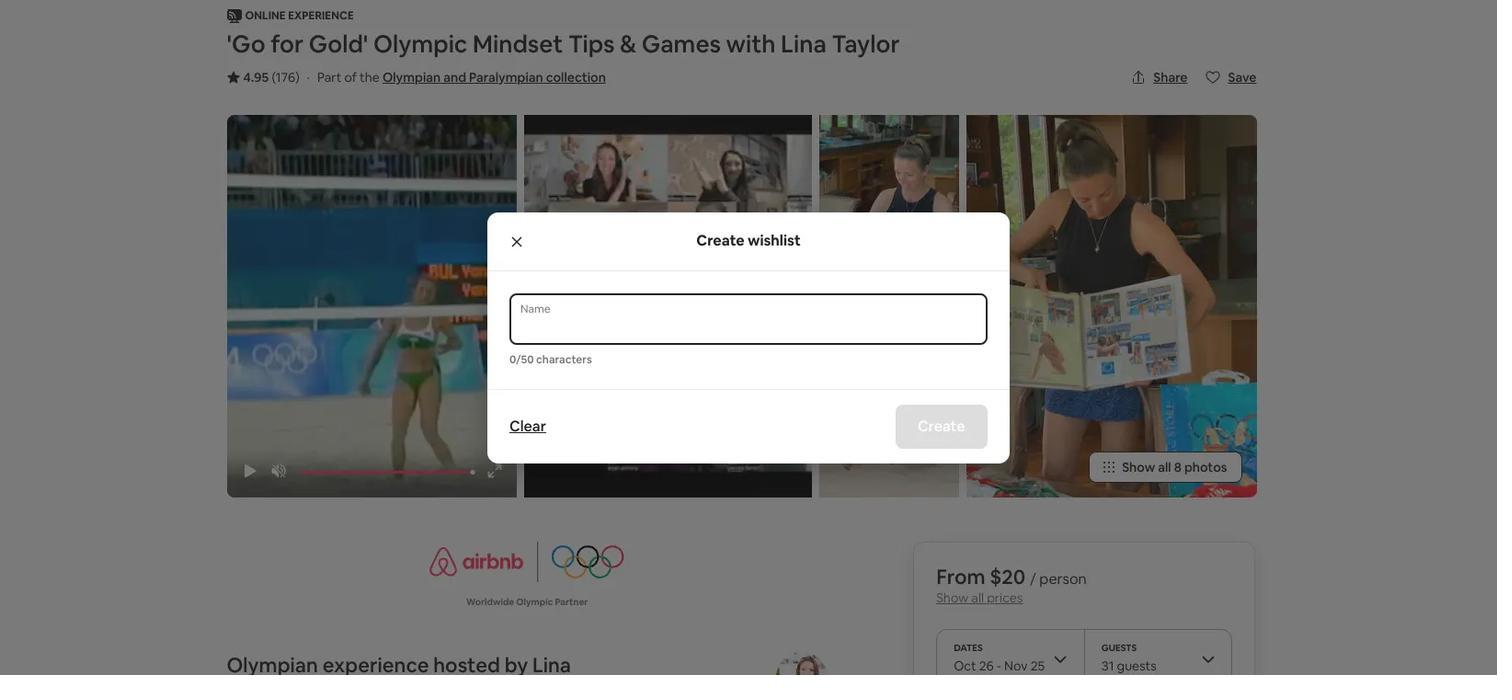 Task type: locate. For each thing, give the bounding box(es) containing it.
all left prices
[[972, 590, 985, 606]]

show
[[1123, 459, 1156, 476], [937, 590, 969, 606]]

save
[[1229, 69, 1257, 86]]

0 horizontal spatial olympic
[[374, 29, 468, 60]]

all left "8"
[[1159, 459, 1172, 476]]

create button
[[897, 404, 988, 449]]

1 horizontal spatial create
[[919, 416, 966, 436]]

0 horizontal spatial show
[[937, 590, 969, 606]]

audience image
[[524, 115, 812, 498], [524, 115, 812, 498]]

part
[[317, 69, 342, 86]]

share
[[1154, 69, 1188, 86]]

0 vertical spatial olympic
[[374, 29, 468, 60]]

1 horizontal spatial all
[[1159, 459, 1172, 476]]

create
[[697, 231, 745, 250], [919, 416, 966, 436]]

experience
[[288, 8, 354, 23]]

&
[[620, 29, 637, 60]]

olympic moment image
[[820, 310, 960, 498], [820, 310, 960, 498]]

all
[[1159, 459, 1172, 476], [972, 590, 985, 606]]

olympic
[[374, 29, 468, 60], [516, 596, 553, 608]]

games
[[642, 29, 721, 60]]

clear
[[510, 416, 546, 436]]

0/50 characters
[[510, 352, 592, 367]]

tips
[[569, 29, 615, 60]]

olympic up olympian
[[374, 29, 468, 60]]

1 horizontal spatial olympic
[[516, 596, 553, 608]]

'go for gold' olympic mindset tips & games with lina taylor
[[227, 29, 900, 60]]

taylor
[[832, 29, 900, 60]]

olympian and paralympian collection link
[[383, 69, 606, 86]]

1 vertical spatial olympic
[[516, 596, 553, 608]]

prices
[[987, 590, 1023, 606]]

name this wishlist dialog
[[488, 212, 1010, 463]]

4.95
[[243, 69, 269, 86]]

olympic left partner
[[516, 596, 553, 608]]

seek slider slider
[[300, 470, 473, 475]]

the
[[360, 69, 380, 86]]

0 vertical spatial show
[[1123, 459, 1156, 476]]

show all 8 photos
[[1123, 459, 1228, 476]]

0 vertical spatial all
[[1159, 459, 1172, 476]]

show all prices button
[[937, 590, 1023, 606]]

experience photo 4 image
[[967, 115, 1257, 498], [967, 115, 1257, 498]]

show inside show all 8 photos link
[[1123, 459, 1156, 476]]

clear button
[[501, 408, 556, 445]]

airbnb logo plus olympics ring logo image
[[430, 542, 625, 582]]

person
[[1040, 570, 1087, 589]]

·
[[307, 69, 310, 86]]

and
[[444, 69, 467, 86]]

of
[[345, 69, 357, 86]]

1 vertical spatial show
[[937, 590, 969, 606]]

show left prices
[[937, 590, 969, 606]]

0 horizontal spatial all
[[972, 590, 985, 606]]

worldwide olympic partner
[[467, 596, 588, 608]]

create inside button
[[919, 416, 966, 436]]

with
[[727, 29, 776, 60]]

mindset
[[473, 29, 563, 60]]

/
[[1031, 570, 1037, 589]]

gold'
[[309, 29, 368, 60]]

show left "8"
[[1123, 459, 1156, 476]]

1 vertical spatial create
[[919, 416, 966, 436]]

0 vertical spatial create
[[697, 231, 745, 250]]

show inside from $20 / person show all prices
[[937, 590, 969, 606]]

1 horizontal spatial show
[[1123, 459, 1156, 476]]

online coaching image
[[820, 115, 960, 303], [820, 115, 960, 303]]

1 vertical spatial all
[[972, 590, 985, 606]]

8
[[1175, 459, 1182, 476]]

0 horizontal spatial create
[[697, 231, 745, 250]]



Task type: describe. For each thing, give the bounding box(es) containing it.
photos
[[1185, 459, 1228, 476]]

online
[[245, 8, 286, 23]]

· part of the olympian and paralympian collection
[[307, 69, 606, 86]]

partner
[[555, 596, 588, 608]]

(176)
[[272, 69, 300, 86]]

0/50
[[510, 352, 534, 367]]

lina
[[781, 29, 827, 60]]

share button
[[1125, 62, 1196, 93]]

from $20 / person show all prices
[[937, 564, 1087, 606]]

all inside from $20 / person show all prices
[[972, 590, 985, 606]]

create wishlist
[[697, 231, 801, 250]]

'go
[[227, 29, 266, 60]]

collection
[[546, 69, 606, 86]]

save button
[[1199, 62, 1265, 93]]

characters
[[537, 352, 592, 367]]

show all 8 photos link
[[1090, 452, 1243, 483]]

$20
[[990, 564, 1026, 590]]

create for create
[[919, 416, 966, 436]]

wishlist
[[748, 231, 801, 250]]

worldwide
[[467, 596, 515, 608]]

paralympian
[[469, 69, 544, 86]]

create for create wishlist
[[697, 231, 745, 250]]

from
[[937, 564, 986, 590]]

olympian
[[383, 69, 441, 86]]

4.95 (176)
[[243, 69, 300, 86]]

online experience
[[245, 8, 354, 23]]

for
[[271, 29, 304, 60]]



Task type: vqa. For each thing, say whether or not it's contained in the screenshot.
Save
yes



